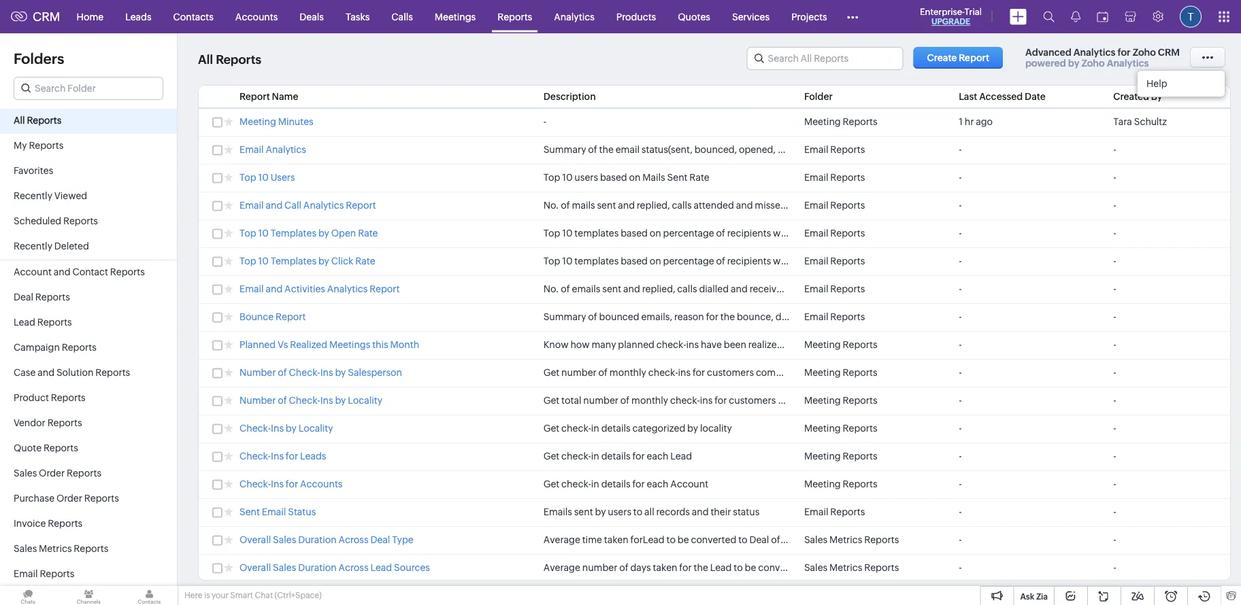 Task type: locate. For each thing, give the bounding box(es) containing it.
details for locality
[[602, 423, 631, 434]]

analytics inside "link"
[[304, 200, 344, 211]]

1 recently from the top
[[14, 191, 52, 202]]

occurred,
[[850, 312, 893, 323]]

get
[[544, 368, 560, 379], [544, 396, 560, 406], [544, 423, 560, 434], [544, 451, 560, 462], [544, 479, 560, 490]]

0 vertical spatial have
[[795, 228, 816, 239]]

report up open on the top of page
[[346, 200, 376, 211]]

5 get from the top
[[544, 479, 560, 490]]

by inside the advanced analytics for zoho crm powered by zoho analytics
[[1069, 58, 1080, 69]]

1 vertical spatial accounts
[[300, 479, 343, 490]]

click
[[331, 256, 354, 267]]

1 horizontal spatial leads
[[300, 451, 326, 462]]

to down status
[[739, 535, 748, 546]]

0 horizontal spatial sent
[[240, 507, 260, 518]]

0 horizontal spatial date
[[776, 312, 796, 323]]

10 for top 10 templates by click rate
[[258, 256, 269, 267]]

number down planned
[[240, 368, 276, 379]]

6 meeting reports from the top
[[805, 451, 878, 462]]

converted down their
[[691, 535, 737, 546]]

0 vertical spatial details
[[602, 423, 631, 434]]

replied,
[[637, 200, 670, 211], [642, 284, 676, 295]]

1 get from the top
[[544, 368, 560, 379]]

0 horizontal spatial leads
[[125, 11, 152, 22]]

0 vertical spatial users
[[575, 172, 598, 183]]

10 down the top 10 templates by open rate link
[[258, 256, 269, 267]]

2 duration from the top
[[298, 563, 337, 574]]

ins down get number of monthly check-ins for customers completed by each salesperson
[[700, 396, 713, 406]]

all up my at the left of the page
[[14, 115, 25, 126]]

1 templates from the top
[[575, 228, 619, 239]]

3 get from the top
[[544, 423, 560, 434]]

by inside number of check-ins by locality 'link'
[[335, 396, 346, 406]]

clicked
[[818, 256, 850, 267]]

average for average number of days taken for the lead to be converted to deal from various lead sources
[[544, 563, 581, 574]]

recipients for clicked
[[728, 256, 772, 267]]

lead right 'various'
[[896, 563, 917, 574]]

of left emails
[[561, 284, 570, 295]]

ins for for
[[678, 368, 691, 379]]

users up mails
[[575, 172, 598, 183]]

email up the no. of emails sent and replied, calls dialled and received, events, checkins, and tasks listed by date and sales representatives
[[805, 256, 829, 267]]

and up bounced
[[624, 284, 641, 295]]

10 for top 10 templates by open rate
[[258, 228, 269, 239]]

who up the 'received,'
[[773, 256, 793, 267]]

1 overall from the top
[[240, 535, 271, 546]]

case and solution reports
[[14, 368, 130, 379]]

create report button
[[914, 47, 1004, 69]]

converted down different
[[759, 563, 804, 574]]

1 horizontal spatial bounce
[[1003, 312, 1037, 323]]

accounts left deals link
[[235, 11, 278, 22]]

number inside 'link'
[[240, 396, 276, 406]]

check- for check-ins for leads
[[240, 451, 271, 462]]

2 templates from the top
[[271, 256, 317, 267]]

0 horizontal spatial locality
[[299, 423, 333, 434]]

1 meeting reports from the top
[[805, 116, 878, 127]]

0 vertical spatial replied,
[[637, 200, 670, 211]]

by right 'powered'
[[1069, 58, 1080, 69]]

0 horizontal spatial taken
[[604, 535, 629, 546]]

and left missed on the right
[[736, 200, 753, 211]]

locality inside 'link'
[[348, 396, 383, 406]]

top for top 10 templates based on percentage of recipients who have opened the email
[[544, 228, 561, 239]]

email reports for bounce
[[805, 312, 866, 323]]

each down current
[[820, 368, 841, 379]]

0 vertical spatial accounts
[[235, 11, 278, 22]]

leads
[[125, 11, 152, 22], [300, 451, 326, 462]]

percentage for opened
[[664, 228, 715, 239]]

meeting for get check-in details for each account
[[805, 479, 841, 490]]

across for lead
[[339, 563, 369, 574]]

rate for top 10 templates based on percentage of recipients who have clicked the email
[[356, 256, 376, 267]]

0 vertical spatial account
[[14, 267, 52, 278]]

1 vertical spatial sales
[[993, 284, 1015, 295]]

1 horizontal spatial locality
[[348, 396, 383, 406]]

across up overall sales duration across lead sources
[[339, 535, 369, 546]]

top for top 10 users based on mails sent rate
[[544, 172, 561, 183]]

account up the deal reports in the left of the page
[[14, 267, 52, 278]]

accounts link
[[225, 0, 289, 33]]

0 vertical spatial locality
[[348, 396, 383, 406]]

0 vertical spatial recipients
[[728, 228, 772, 239]]

check- down number of check-ins by salesperson link on the left bottom of the page
[[289, 396, 320, 406]]

1 horizontal spatial sales
[[993, 284, 1015, 295]]

0 vertical spatial be
[[678, 535, 689, 546]]

0 horizontal spatial users
[[575, 172, 598, 183]]

2 number from the top
[[240, 396, 276, 406]]

recently for recently viewed
[[14, 191, 52, 202]]

meetings left this
[[329, 340, 371, 351]]

all down contacts
[[198, 53, 213, 67]]

meeting for get total number of monthly check-ins for customers by locality
[[805, 396, 841, 406]]

crm up folders at the left top of the page
[[33, 10, 60, 24]]

check- for check-ins by locality
[[240, 423, 271, 434]]

ins down planned vs realized meetings this month link
[[320, 368, 333, 379]]

total
[[562, 396, 582, 406]]

type
[[823, 535, 842, 546]]

2 get from the top
[[544, 396, 560, 406]]

top for top 10 templates by click rate
[[240, 256, 256, 267]]

email up clicked
[[805, 228, 829, 239]]

minutes
[[278, 116, 314, 127]]

4 get from the top
[[544, 451, 560, 462]]

contacts image
[[121, 587, 177, 606]]

number down time on the left bottom of the page
[[583, 563, 618, 574]]

2 overall from the top
[[240, 563, 271, 574]]

lead inside lead reports link
[[14, 317, 35, 328]]

0 horizontal spatial be
[[678, 535, 689, 546]]

contact
[[72, 267, 108, 278]]

here
[[184, 592, 203, 601]]

and right the case in the left bottom of the page
[[38, 368, 54, 379]]

meeting for get number of monthly check-ins for customers completed by each salesperson
[[805, 368, 841, 379]]

for right 'reason'
[[706, 312, 719, 323]]

users
[[271, 172, 295, 183]]

2 vertical spatial number
[[583, 563, 618, 574]]

1 vertical spatial leads
[[300, 451, 326, 462]]

0 horizontal spatial all reports
[[14, 115, 62, 126]]

ins inside "link"
[[271, 451, 284, 462]]

locality
[[791, 396, 823, 406], [700, 423, 732, 434]]

description
[[544, 91, 596, 102]]

1 vertical spatial recently
[[14, 241, 52, 252]]

opened
[[818, 228, 852, 239]]

2 average from the top
[[544, 563, 581, 574]]

report right create
[[959, 52, 990, 63]]

average
[[544, 535, 581, 546], [544, 563, 581, 574]]

2 bounce from the left
[[1003, 312, 1037, 323]]

account and contact reports
[[14, 267, 145, 278]]

for inside the advanced analytics for zoho crm powered by zoho analytics
[[1118, 47, 1131, 58]]

1 vertical spatial converted
[[759, 563, 804, 574]]

0 vertical spatial templates
[[575, 228, 619, 239]]

account and contact reports link
[[0, 261, 177, 286]]

percentage down attended
[[664, 228, 715, 239]]

1 horizontal spatial taken
[[653, 563, 678, 574]]

1 vertical spatial sent
[[240, 507, 260, 518]]

get for get number of monthly check-ins for customers completed by each salesperson
[[544, 368, 560, 379]]

number for number of check-ins by salesperson
[[240, 368, 276, 379]]

contacts link
[[162, 0, 225, 33]]

quote reports
[[14, 443, 78, 454]]

2 meeting reports from the top
[[805, 340, 878, 351]]

be down records
[[678, 535, 689, 546]]

2 vertical spatial each
[[647, 479, 669, 490]]

all reports
[[198, 53, 262, 67], [14, 115, 62, 126]]

sales inside sales order reports link
[[14, 468, 37, 479]]

1 vertical spatial overall
[[240, 563, 271, 574]]

0 vertical spatial summary
[[544, 144, 587, 155]]

report inside button
[[959, 52, 990, 63]]

status(sent,
[[642, 144, 693, 155]]

0 vertical spatial leads
[[125, 11, 152, 22]]

analytics
[[554, 11, 595, 22], [1074, 47, 1116, 58], [1107, 58, 1149, 69], [266, 144, 306, 155], [304, 200, 344, 211], [327, 284, 368, 295]]

1 horizontal spatial representatives
[[1017, 284, 1085, 295]]

lead up campaign
[[14, 317, 35, 328]]

quote
[[14, 443, 42, 454]]

7 meeting reports from the top
[[805, 479, 878, 490]]

purchase order reports link
[[0, 487, 177, 513]]

2 templates from the top
[[575, 256, 619, 267]]

email and call analytics report
[[240, 200, 376, 211]]

ins for leads
[[271, 451, 284, 462]]

0 horizontal spatial representatives
[[825, 200, 893, 211]]

by inside check-ins by locality link
[[286, 423, 297, 434]]

check-ins for leads
[[240, 451, 326, 462]]

number right total
[[584, 396, 619, 406]]

1 number from the top
[[240, 368, 276, 379]]

order down quote reports
[[39, 468, 65, 479]]

rate right open on the top of page
[[358, 228, 378, 239]]

based up bounced
[[621, 256, 648, 267]]

1 vertical spatial crm
[[1159, 47, 1181, 58]]

recipients down missed on the right
[[728, 228, 772, 239]]

check- up the sent email status
[[240, 479, 271, 490]]

analytics inside 'link'
[[554, 11, 595, 22]]

report name
[[240, 91, 299, 102]]

email for top 10 templates based on percentage of recipients who have clicked the email
[[868, 256, 892, 267]]

details for lead
[[602, 451, 631, 462]]

calls for dialled
[[678, 284, 698, 295]]

report inside "link"
[[346, 200, 376, 211]]

email up different
[[805, 507, 829, 518]]

1 percentage from the top
[[664, 228, 715, 239]]

salesperson inside number of check-ins by salesperson link
[[348, 368, 402, 379]]

accounts up status on the bottom of the page
[[300, 479, 343, 490]]

of up get check-in details categorized by locality
[[621, 396, 630, 406]]

recipients for opened
[[728, 228, 772, 239]]

order down sales order reports
[[56, 494, 82, 504]]

is
[[204, 592, 210, 601]]

0 horizontal spatial accounts
[[235, 11, 278, 22]]

for up created
[[1118, 47, 1131, 58]]

all reports link
[[0, 109, 177, 134]]

reports inside "link"
[[95, 368, 130, 379]]

5 meeting reports from the top
[[805, 423, 878, 434]]

0 vertical spatial number
[[562, 368, 597, 379]]

number down how
[[562, 368, 597, 379]]

1 vertical spatial email
[[870, 228, 894, 239]]

each down categorized
[[647, 451, 669, 462]]

1 vertical spatial who
[[773, 256, 793, 267]]

bounce up current
[[814, 312, 848, 323]]

1 vertical spatial account
[[671, 479, 709, 490]]

1 vertical spatial recipients
[[728, 256, 772, 267]]

metrics for overall sales duration across deal type
[[830, 535, 863, 546]]

summary for summary of the email status(sent, bounced, opened, and clicked) based on date, template, module and user
[[544, 144, 587, 155]]

1 horizontal spatial sent
[[668, 172, 688, 183]]

3 details from the top
[[602, 479, 631, 490]]

10 down email and call analytics report "link"
[[258, 228, 269, 239]]

1 who from the top
[[773, 228, 793, 239]]

order inside sales order reports link
[[39, 468, 65, 479]]

1 vertical spatial rate
[[358, 228, 378, 239]]

planned
[[618, 340, 655, 351]]

ins down 'reason'
[[687, 340, 699, 351]]

1 across from the top
[[339, 535, 369, 546]]

1 details from the top
[[602, 423, 631, 434]]

2 recipients from the top
[[728, 256, 772, 267]]

to right forlead
[[667, 535, 676, 546]]

email reports down clicked
[[805, 284, 866, 295]]

realized
[[290, 340, 328, 351]]

sent for emails
[[603, 284, 622, 295]]

folders
[[14, 50, 64, 67]]

powered
[[1026, 58, 1067, 69]]

0 vertical spatial number
[[240, 368, 276, 379]]

lead
[[14, 317, 35, 328], [671, 451, 692, 462], [371, 563, 392, 574], [711, 563, 732, 574], [896, 563, 917, 574]]

meeting minutes
[[240, 116, 314, 127]]

lead down categorized
[[671, 451, 692, 462]]

recently down scheduled on the left top of page
[[14, 241, 52, 252]]

top 10 users link
[[240, 172, 295, 185]]

10
[[258, 172, 269, 183], [562, 172, 573, 183], [258, 228, 269, 239], [562, 228, 573, 239], [258, 256, 269, 267], [562, 256, 573, 267]]

0 vertical spatial templates
[[271, 228, 317, 239]]

recently deleted
[[14, 241, 89, 252]]

across inside overall sales duration across deal type link
[[339, 535, 369, 546]]

sent right mails
[[668, 172, 688, 183]]

across inside overall sales duration across lead sources link
[[339, 563, 369, 574]]

0 vertical spatial crm
[[33, 10, 60, 24]]

by
[[1069, 58, 1080, 69], [1152, 91, 1163, 102], [789, 200, 800, 211], [319, 228, 329, 239], [319, 256, 329, 267], [940, 284, 951, 295], [335, 368, 346, 379], [807, 368, 818, 379], [335, 396, 346, 406], [778, 396, 789, 406], [286, 423, 297, 434], [688, 423, 699, 434], [595, 507, 606, 518]]

check-
[[657, 340, 687, 351], [649, 368, 678, 379], [671, 396, 700, 406], [562, 423, 592, 434], [562, 451, 592, 462], [562, 479, 592, 490]]

1 vertical spatial templates
[[271, 256, 317, 267]]

sent email status
[[240, 507, 316, 518]]

based for top 10 users based on mails sent rate
[[600, 172, 627, 183]]

know
[[544, 340, 569, 351]]

0 vertical spatial each
[[820, 368, 841, 379]]

locality
[[348, 396, 383, 406], [299, 423, 333, 434]]

email for top 10 templates based on percentage of recipients who have opened the email
[[870, 228, 894, 239]]

top 10 users based on mails sent rate
[[544, 172, 710, 183]]

2 across from the top
[[339, 563, 369, 574]]

sent email status link
[[240, 507, 316, 520]]

how
[[571, 340, 590, 351]]

deleted
[[54, 241, 89, 252]]

who down missed on the right
[[773, 228, 793, 239]]

get for get check-in details categorized by locality
[[544, 423, 560, 434]]

0 horizontal spatial meetings
[[329, 340, 371, 351]]

sales inside sales metrics reports link
[[14, 544, 37, 555]]

2 vertical spatial email
[[868, 256, 892, 267]]

get for get check-in details for each lead
[[544, 451, 560, 462]]

date up related
[[952, 284, 972, 295]]

leads inside leads "link"
[[125, 11, 152, 22]]

ago
[[976, 116, 993, 127]]

records
[[657, 507, 690, 518]]

each for account
[[647, 479, 669, 490]]

duration for lead
[[298, 563, 337, 574]]

2 who from the top
[[773, 256, 793, 267]]

on for top 10 templates based on percentage of recipients who have clicked the email
[[650, 256, 662, 267]]

(ctrl+space)
[[275, 592, 322, 601]]

meeting reports for get check-in details for each account
[[805, 479, 878, 490]]

1 duration from the top
[[298, 535, 337, 546]]

details for account
[[602, 479, 631, 490]]

analytics right advanced
[[1074, 47, 1116, 58]]

1 vertical spatial across
[[339, 563, 369, 574]]

on left date,
[[863, 144, 874, 155]]

average time taken forlead to be converted to deal of different type
[[544, 535, 842, 546]]

reports link
[[487, 0, 543, 33]]

status
[[733, 507, 760, 518]]

0 vertical spatial across
[[339, 535, 369, 546]]

check- inside "link"
[[240, 451, 271, 462]]

2 vertical spatial details
[[602, 479, 631, 490]]

email reports for on
[[805, 144, 866, 155]]

email up bounce
[[240, 284, 264, 295]]

reason
[[675, 312, 704, 323]]

crm inside the advanced analytics for zoho crm powered by zoho analytics
[[1159, 47, 1181, 58]]

zoho right advanced
[[1082, 58, 1105, 69]]

recently for recently deleted
[[14, 241, 52, 252]]

-
[[544, 116, 547, 127], [959, 144, 962, 155], [1114, 144, 1117, 155], [959, 172, 962, 183], [1114, 172, 1117, 183], [959, 200, 962, 211], [1114, 200, 1117, 211], [959, 228, 962, 239], [1114, 228, 1117, 239], [959, 256, 962, 267], [1114, 256, 1117, 267], [959, 284, 962, 295], [1114, 284, 1117, 295], [959, 312, 962, 323], [1114, 312, 1117, 323], [959, 340, 962, 351], [1114, 340, 1117, 351], [959, 368, 962, 379], [1114, 368, 1117, 379], [959, 396, 962, 406], [1114, 396, 1117, 406], [959, 423, 962, 434], [1114, 423, 1117, 434], [959, 451, 962, 462], [1114, 451, 1117, 462], [959, 479, 962, 490], [1114, 479, 1117, 490], [959, 507, 962, 518], [1114, 507, 1117, 518], [959, 535, 962, 546], [1114, 535, 1117, 546], [959, 563, 962, 574], [1114, 563, 1117, 574]]

0 horizontal spatial zoho
[[1082, 58, 1105, 69]]

based left mails
[[600, 172, 627, 183]]

of down top 10 templates based on percentage of recipients who have opened the email
[[717, 256, 726, 267]]

here is your smart chat (ctrl+space)
[[184, 592, 322, 601]]

1 recipients from the top
[[728, 228, 772, 239]]

on for top 10 users based on mails sent rate
[[629, 172, 641, 183]]

month
[[846, 340, 875, 351]]

1 vertical spatial calls
[[678, 284, 698, 295]]

email right opened
[[870, 228, 894, 239]]

opened,
[[739, 144, 776, 155]]

meeting reports for get check-in details for each lead
[[805, 451, 878, 462]]

who for opened
[[773, 228, 793, 239]]

email
[[240, 144, 264, 155], [805, 144, 829, 155], [805, 172, 829, 183], [240, 200, 264, 211], [805, 200, 829, 211], [805, 228, 829, 239], [805, 256, 829, 267], [240, 284, 264, 295], [805, 284, 829, 295], [805, 312, 829, 323], [262, 507, 286, 518], [805, 507, 829, 518], [14, 569, 38, 580]]

1 vertical spatial number
[[240, 396, 276, 406]]

check- for check-ins for accounts
[[240, 479, 271, 490]]

1 vertical spatial taken
[[653, 563, 678, 574]]

crm link
[[11, 10, 60, 24]]

2 no. from the top
[[544, 284, 559, 295]]

1 vertical spatial no.
[[544, 284, 559, 295]]

meeting reports for get total number of monthly check-ins for customers by locality
[[805, 396, 878, 406]]

the right opened
[[854, 228, 868, 239]]

users down get check-in details for each account
[[608, 507, 632, 518]]

meeting for get check-in details for each lead
[[805, 451, 841, 462]]

number of check-ins by locality link
[[240, 396, 383, 408]]

by inside top 10 templates by click rate link
[[319, 256, 329, 267]]

0 vertical spatial all
[[198, 53, 213, 67]]

meeting reports for get check-in details categorized by locality
[[805, 423, 878, 434]]

1 vertical spatial order
[[56, 494, 82, 504]]

1 horizontal spatial all reports
[[198, 53, 262, 67]]

crm up help
[[1159, 47, 1181, 58]]

the
[[600, 144, 614, 155], [854, 228, 868, 239], [852, 256, 866, 267], [721, 312, 735, 323], [798, 312, 812, 323], [895, 312, 910, 323], [986, 312, 1001, 323], [795, 340, 810, 351], [694, 563, 709, 574]]

0 vertical spatial date
[[952, 284, 972, 295]]

in up get check-in details for each account
[[592, 451, 600, 462]]

2 summary from the top
[[544, 312, 587, 323]]

10 up emails
[[562, 256, 573, 267]]

percentage for clicked
[[664, 256, 715, 267]]

3 meeting reports from the top
[[805, 368, 878, 379]]

1 average from the top
[[544, 535, 581, 546]]

0 vertical spatial percentage
[[664, 228, 715, 239]]

2 percentage from the top
[[664, 256, 715, 267]]

1 summary from the top
[[544, 144, 587, 155]]

0 vertical spatial recently
[[14, 191, 52, 202]]

by down planned vs realized meetings this month link
[[335, 368, 346, 379]]

1 vertical spatial be
[[745, 563, 757, 574]]

users
[[575, 172, 598, 183], [608, 507, 632, 518]]

dialled
[[699, 284, 729, 295]]

no. left mails
[[544, 200, 559, 211]]

1 horizontal spatial date
[[952, 284, 972, 295]]

recently down favorites
[[14, 191, 52, 202]]

1 salesperson from the left
[[348, 368, 402, 379]]

1 vertical spatial each
[[647, 451, 669, 462]]

monthly
[[610, 368, 647, 379], [632, 396, 669, 406]]

metrics down the type at the bottom right of the page
[[830, 563, 863, 574]]

top 10 templates based on percentage of recipients who have opened the email
[[544, 228, 894, 239]]

2 details from the top
[[602, 451, 631, 462]]

templates down call on the top left of page
[[271, 228, 317, 239]]

calls for attended
[[672, 200, 692, 211]]

email
[[616, 144, 640, 155], [870, 228, 894, 239], [868, 256, 892, 267]]

2 vertical spatial rate
[[356, 256, 376, 267]]

email up the 'top 10 users based on mails sent rate' at top
[[616, 144, 640, 155]]

1 vertical spatial users
[[608, 507, 632, 518]]

order inside purchase order reports link
[[56, 494, 82, 504]]

0 vertical spatial order
[[39, 468, 65, 479]]

ins up get total number of monthly check-ins for customers by locality on the bottom of page
[[678, 368, 691, 379]]

10 for top 10 templates based on percentage of recipients who have clicked the email
[[562, 256, 573, 267]]

product reports link
[[0, 387, 177, 412]]

templates for click
[[271, 256, 317, 267]]

top 10 templates by click rate link
[[240, 256, 376, 269]]

locality down get total number of monthly check-ins for customers by locality on the bottom of page
[[700, 423, 732, 434]]

0 vertical spatial taken
[[604, 535, 629, 546]]

and left call on the top left of page
[[266, 200, 283, 211]]

your
[[212, 592, 229, 601]]

order for purchase
[[56, 494, 82, 504]]

2 recently from the top
[[14, 241, 52, 252]]

duration down status on the bottom of the page
[[298, 535, 337, 546]]

report left name
[[240, 91, 270, 102]]

1 horizontal spatial salesperson
[[843, 368, 898, 379]]

top for top 10 templates based on percentage of recipients who have clicked the email
[[544, 256, 561, 267]]

number of check-ins by locality
[[240, 396, 383, 406]]

10 for top 10 users based on mails sent rate
[[562, 172, 573, 183]]

check-ins for accounts link
[[240, 479, 343, 492]]

for down check-ins by locality link at the bottom left
[[286, 451, 298, 462]]

0 horizontal spatial sales
[[802, 200, 823, 211]]

1 vertical spatial have
[[795, 256, 816, 267]]

taken right time on the left bottom of the page
[[604, 535, 629, 546]]

1 templates from the top
[[271, 228, 317, 239]]

1 vertical spatial customers
[[729, 396, 776, 406]]

0 horizontal spatial bounce
[[814, 312, 848, 323]]

salesperson
[[348, 368, 402, 379], [843, 368, 898, 379]]

check- up the check-ins for leads
[[240, 423, 271, 434]]

open
[[331, 228, 356, 239]]

this
[[373, 340, 389, 351]]

1 no. from the top
[[544, 200, 559, 211]]

get number of monthly check-ins for customers completed by each salesperson
[[544, 368, 898, 379]]

to down the average time taken forlead to be converted to deal of different type
[[734, 563, 743, 574]]

4 meeting reports from the top
[[805, 396, 878, 406]]

0 vertical spatial duration
[[298, 535, 337, 546]]

0 vertical spatial meetings
[[435, 11, 476, 22]]

recently viewed
[[14, 191, 87, 202]]

1 vertical spatial locality
[[299, 423, 333, 434]]

zoho up help
[[1133, 47, 1157, 58]]

advanced
[[1026, 47, 1072, 58]]

by inside number of check-ins by salesperson link
[[335, 368, 346, 379]]

email reports down clicked)
[[805, 172, 866, 183]]

0 horizontal spatial all
[[14, 115, 25, 126]]

1 vertical spatial replied,
[[642, 284, 676, 295]]

details up get check-in details for each account
[[602, 451, 631, 462]]

the up the 'top 10 users based on mails sent rate' at top
[[600, 144, 614, 155]]

0 vertical spatial who
[[773, 228, 793, 239]]

1 vertical spatial templates
[[575, 256, 619, 267]]



Task type: vqa. For each thing, say whether or not it's contained in the screenshot.
Check-Ins for Accounts
yes



Task type: describe. For each thing, give the bounding box(es) containing it.
vendor reports
[[14, 418, 82, 429]]

get check-in details categorized by locality
[[544, 423, 732, 434]]

of down no. of mails sent and replied, calls attended and missed by sales representatives
[[717, 228, 726, 239]]

templates for top 10 templates based on percentage of recipients who have clicked the email
[[575, 256, 619, 267]]

average number of days taken for the lead to be converted to deal from various lead sources
[[544, 563, 954, 574]]

sales metrics reports link
[[0, 538, 177, 563]]

of down vs
[[278, 368, 287, 379]]

1 vertical spatial all
[[14, 115, 25, 126]]

sales metrics reports for overall sales duration across lead sources
[[805, 563, 900, 574]]

listed
[[914, 284, 938, 295]]

1 horizontal spatial converted
[[759, 563, 804, 574]]

0 vertical spatial converted
[[691, 535, 737, 546]]

projects
[[792, 11, 828, 22]]

of left days
[[620, 563, 629, 574]]

average for average time taken forlead to be converted to deal of different type
[[544, 535, 581, 546]]

sales metrics reports for overall sales duration across deal type
[[805, 535, 900, 546]]

get for get check-in details for each account
[[544, 479, 560, 490]]

Search All Reports text field
[[748, 48, 903, 69]]

tara schultz
[[1114, 116, 1168, 127]]

1 vertical spatial representatives
[[1017, 284, 1085, 295]]

by inside the top 10 templates by open rate link
[[319, 228, 329, 239]]

to left all
[[634, 507, 643, 518]]

in for get check-in details for each lead
[[592, 451, 600, 462]]

to down different
[[806, 563, 815, 574]]

and left user
[[980, 144, 997, 155]]

been
[[724, 340, 747, 351]]

channels image
[[61, 587, 117, 606]]

email down folder
[[805, 144, 829, 155]]

no. for no. of emails sent and replied, calls dialled and received, events, checkins, and tasks listed by date and sales representatives
[[544, 284, 559, 295]]

ins inside 'link'
[[320, 396, 333, 406]]

ins for have
[[687, 340, 699, 351]]

zia
[[1037, 593, 1048, 602]]

different
[[783, 535, 821, 546]]

purchase
[[14, 494, 54, 504]]

my reports
[[14, 140, 64, 151]]

of inside 'link'
[[278, 396, 287, 406]]

get check-in details for each account
[[544, 479, 709, 490]]

have for opened
[[795, 228, 816, 239]]

duration for deal
[[298, 535, 337, 546]]

by down get total number of monthly check-ins for customers by locality on the bottom of page
[[688, 423, 699, 434]]

overall for overall sales duration across deal type
[[240, 535, 271, 546]]

top for top 10 users
[[240, 172, 256, 183]]

1 vertical spatial monthly
[[632, 396, 669, 406]]

email left status on the bottom of the page
[[262, 507, 286, 518]]

of down many
[[599, 368, 608, 379]]

many
[[592, 340, 616, 351]]

email inside "link"
[[240, 200, 264, 211]]

the down events, on the top right of the page
[[798, 312, 812, 323]]

by right completed
[[807, 368, 818, 379]]

viewed
[[54, 191, 87, 202]]

sales order reports
[[14, 468, 101, 479]]

projects link
[[781, 0, 839, 33]]

ins for locality
[[271, 423, 284, 434]]

deal up lead reports
[[14, 292, 33, 303]]

by right listed
[[940, 284, 951, 295]]

bounce,
[[737, 312, 774, 323]]

emails
[[544, 507, 572, 518]]

email reports for by
[[805, 200, 866, 211]]

template,
[[900, 144, 943, 155]]

meeting reports for know how many planned check-ins have been realized in the current month
[[805, 340, 878, 351]]

last accessed date
[[959, 91, 1046, 102]]

and down deleted
[[54, 267, 70, 278]]

bounce report
[[240, 312, 306, 323]]

email down the no. of emails sent and replied, calls dialled and received, events, checkins, and tasks listed by date and sales representatives
[[805, 312, 829, 323]]

no. of mails sent and replied, calls attended and missed by sales representatives
[[544, 200, 893, 211]]

summary for summary of bounced emails, reason for the bounce, date the bounce occurred, the record related to the bounce etc.
[[544, 312, 587, 323]]

analytics up "users" at top
[[266, 144, 306, 155]]

top 10 users
[[240, 172, 295, 183]]

tasks
[[889, 284, 912, 295]]

by down help
[[1152, 91, 1163, 102]]

0 vertical spatial representatives
[[825, 200, 893, 211]]

services
[[733, 11, 770, 22]]

hr
[[965, 116, 974, 127]]

templates for open
[[271, 228, 317, 239]]

calls
[[392, 11, 413, 22]]

from
[[839, 563, 860, 574]]

leads inside check-ins for leads "link"
[[300, 451, 326, 462]]

based for top 10 templates based on percentage of recipients who have clicked the email
[[621, 256, 648, 267]]

no. of emails sent and replied, calls dialled and received, events, checkins, and tasks listed by date and sales representatives
[[544, 284, 1085, 295]]

campaign reports
[[14, 342, 97, 353]]

in right realized
[[785, 340, 793, 351]]

for down know how many planned check-ins have been realized in the current month
[[693, 368, 705, 379]]

meeting reports for get number of monthly check-ins for customers completed by each salesperson
[[805, 368, 878, 379]]

by right missed on the right
[[789, 200, 800, 211]]

module
[[945, 144, 978, 155]]

the right related
[[986, 312, 1001, 323]]

of left mails
[[561, 200, 570, 211]]

and right listed
[[974, 284, 991, 295]]

1 horizontal spatial zoho
[[1133, 47, 1157, 58]]

sales inside overall sales duration across lead sources link
[[273, 563, 296, 574]]

templates for top 10 templates based on percentage of recipients who have opened the email
[[575, 228, 619, 239]]

email reports for events,
[[805, 284, 866, 295]]

email and activities analytics report link
[[240, 284, 400, 297]]

advanced analytics for zoho crm powered by zoho analytics
[[1026, 47, 1181, 69]]

replied, for attended
[[637, 200, 670, 211]]

meeting for know how many planned check-ins have been realized in the current month
[[805, 340, 841, 351]]

date,
[[876, 144, 898, 155]]

get for get total number of monthly check-ins for customers by locality
[[544, 396, 560, 406]]

check-ins by locality link
[[240, 423, 333, 436]]

overall for overall sales duration across lead sources
[[240, 563, 271, 574]]

0 horizontal spatial locality
[[700, 423, 732, 434]]

the left bounce,
[[721, 312, 735, 323]]

1 horizontal spatial meetings
[[435, 11, 476, 22]]

for down get check-in details categorized by locality
[[633, 451, 645, 462]]

1 horizontal spatial all
[[198, 53, 213, 67]]

lead inside overall sales duration across lead sources link
[[371, 563, 392, 574]]

1 vertical spatial number
[[584, 396, 619, 406]]

number of check-ins by salesperson
[[240, 368, 402, 379]]

and down the 'top 10 users based on mails sent rate' at top
[[618, 200, 635, 211]]

campaign
[[14, 342, 60, 353]]

1 bounce from the left
[[814, 312, 848, 323]]

no. for no. of mails sent and replied, calls attended and missed by sales representatives
[[544, 200, 559, 211]]

missed
[[755, 200, 787, 211]]

and left clicked)
[[778, 144, 795, 155]]

check- inside 'link'
[[289, 396, 320, 406]]

my reports link
[[0, 134, 177, 159]]

1 hr ago
[[959, 116, 993, 127]]

bounced
[[600, 312, 640, 323]]

favorites
[[14, 165, 53, 176]]

contacts
[[173, 11, 214, 22]]

report up this
[[370, 284, 400, 295]]

by down completed
[[778, 396, 789, 406]]

lead down the average time taken forlead to be converted to deal of different type
[[711, 563, 732, 574]]

in for get check-in details for each account
[[592, 479, 600, 490]]

metrics for overall sales duration across lead sources
[[830, 563, 863, 574]]

0 vertical spatial customers
[[707, 368, 754, 379]]

forlead
[[631, 535, 665, 546]]

smart
[[230, 592, 253, 601]]

1
[[959, 116, 963, 127]]

email up opened
[[805, 200, 829, 211]]

number for get
[[562, 368, 597, 379]]

email down clicked)
[[805, 172, 829, 183]]

for up all
[[633, 479, 645, 490]]

vs
[[278, 340, 288, 351]]

by up time on the left bottom of the page
[[595, 507, 606, 518]]

home link
[[66, 0, 114, 33]]

analytics link
[[543, 0, 606, 33]]

number for average
[[583, 563, 618, 574]]

ins for accounts
[[271, 479, 284, 490]]

meeting for -
[[805, 116, 841, 127]]

etc.
[[1039, 312, 1056, 323]]

2 salesperson from the left
[[843, 368, 898, 379]]

on for top 10 templates based on percentage of recipients who have opened the email
[[650, 228, 662, 239]]

deal up average number of days taken for the lead to be converted to deal from various lead sources
[[750, 535, 770, 546]]

for down the average time taken forlead to be converted to deal of different type
[[680, 563, 692, 574]]

of up the 'top 10 users based on mails sent rate' at top
[[588, 144, 598, 155]]

top for top 10 templates by open rate
[[240, 228, 256, 239]]

create
[[928, 52, 958, 63]]

0 vertical spatial email
[[616, 144, 640, 155]]

each for lead
[[647, 451, 669, 462]]

summary of the email status(sent, bounced, opened, and clicked) based on date, template, module and user
[[544, 144, 1018, 155]]

0 horizontal spatial account
[[14, 267, 52, 278]]

bounce report link
[[240, 312, 306, 325]]

top 10 templates by open rate link
[[240, 228, 378, 241]]

for down get number of monthly check-ins for customers completed by each salesperson
[[715, 396, 727, 406]]

their
[[711, 507, 731, 518]]

0 vertical spatial rate
[[690, 172, 710, 183]]

and left their
[[692, 507, 709, 518]]

sales order reports link
[[0, 462, 177, 487]]

to right related
[[975, 312, 984, 323]]

top 10 templates based on percentage of recipients who have clicked the email
[[544, 256, 892, 267]]

across for deal
[[339, 535, 369, 546]]

1 horizontal spatial users
[[608, 507, 632, 518]]

chat
[[255, 592, 273, 601]]

10 for top 10 users
[[258, 172, 269, 183]]

10 for top 10 templates based on percentage of recipients who have opened the email
[[562, 228, 573, 239]]

2 vertical spatial ins
[[700, 396, 713, 406]]

deal reports
[[14, 292, 70, 303]]

sales metrics reports down invoice reports
[[14, 544, 108, 555]]

calls link
[[381, 0, 424, 33]]

Search Folder text field
[[14, 78, 163, 99]]

check- down realized
[[289, 368, 320, 379]]

home
[[77, 11, 104, 22]]

for inside "link"
[[286, 451, 298, 462]]

chats image
[[0, 587, 56, 606]]

realized
[[749, 340, 783, 351]]

1 horizontal spatial account
[[671, 479, 709, 490]]

email up "summary of bounced emails, reason for the bounce, date the bounce occurred, the record related to the bounce etc."
[[805, 284, 829, 295]]

number of check-ins by salesperson link
[[240, 368, 402, 381]]

report up vs
[[276, 312, 306, 323]]

2 vertical spatial sent
[[574, 507, 593, 518]]

and left tasks
[[870, 284, 887, 295]]

categorized
[[633, 423, 686, 434]]

deal left the type
[[371, 535, 390, 546]]

accessed
[[980, 91, 1023, 102]]

quote reports link
[[0, 437, 177, 462]]

0 vertical spatial monthly
[[610, 368, 647, 379]]

quotes link
[[667, 0, 722, 33]]

ask
[[1021, 593, 1035, 602]]

sent for mails
[[597, 200, 616, 211]]

email reports for clicked
[[805, 256, 866, 267]]

email reports up the type at the bottom right of the page
[[805, 507, 866, 518]]

sales inside overall sales duration across deal type link
[[273, 535, 296, 546]]

create report
[[928, 52, 990, 63]]

1 vertical spatial all reports
[[14, 115, 62, 126]]

meeting for get check-in details categorized by locality
[[805, 423, 841, 434]]

recently deleted link
[[0, 235, 177, 260]]

of left different
[[771, 535, 781, 546]]

0 vertical spatial sent
[[668, 172, 688, 183]]

checkins,
[[826, 284, 868, 295]]

have for clicked
[[795, 256, 816, 267]]

who for clicked
[[773, 256, 793, 267]]

and right the dialled
[[731, 284, 748, 295]]

email reports up 'chats' "image"
[[14, 569, 74, 580]]

emails,
[[642, 312, 673, 323]]

based right clicked)
[[834, 144, 861, 155]]

0 vertical spatial locality
[[791, 396, 823, 406]]

0 horizontal spatial crm
[[33, 10, 60, 24]]

and up bounce report
[[266, 284, 283, 295]]

2 vertical spatial have
[[701, 340, 722, 351]]

solution
[[56, 368, 94, 379]]

analytics up created
[[1107, 58, 1149, 69]]

date
[[1025, 91, 1046, 102]]

1 horizontal spatial be
[[745, 563, 757, 574]]

meeting reports for -
[[805, 116, 878, 127]]

email up 'chats' "image"
[[14, 569, 38, 580]]

replied, for dialled
[[642, 284, 676, 295]]

of left bounced
[[588, 312, 598, 323]]

for down check-ins for leads "link"
[[286, 479, 298, 490]]

number for number of check-ins by locality
[[240, 396, 276, 406]]

1 horizontal spatial accounts
[[300, 479, 343, 490]]

activities
[[285, 284, 325, 295]]

deals link
[[289, 0, 335, 33]]

email analytics link
[[240, 144, 306, 157]]

the left current
[[795, 340, 810, 351]]

email reports for opened
[[805, 228, 866, 239]]

rate for top 10 templates based on percentage of recipients who have opened the email
[[358, 228, 378, 239]]

the left record
[[895, 312, 910, 323]]

email up top 10 users
[[240, 144, 264, 155]]

planned
[[240, 340, 276, 351]]

email analytics
[[240, 144, 306, 155]]

deal left the from
[[817, 563, 837, 574]]

call
[[285, 200, 302, 211]]

0 vertical spatial sales
[[802, 200, 823, 211]]

analytics down click
[[327, 284, 368, 295]]

recently viewed link
[[0, 184, 177, 210]]

order for sales
[[39, 468, 65, 479]]

the right clicked
[[852, 256, 866, 267]]

top 10 templates by open rate
[[240, 228, 378, 239]]

received,
[[750, 284, 790, 295]]

the down the average time taken forlead to be converted to deal of different type
[[694, 563, 709, 574]]

product reports
[[14, 393, 86, 404]]

metrics down invoice reports
[[39, 544, 72, 555]]

in for get check-in details categorized by locality
[[592, 423, 600, 434]]

based for top 10 templates based on percentage of recipients who have opened the email
[[621, 228, 648, 239]]

invoice
[[14, 519, 46, 530]]

deals
[[300, 11, 324, 22]]

help
[[1147, 78, 1168, 89]]



